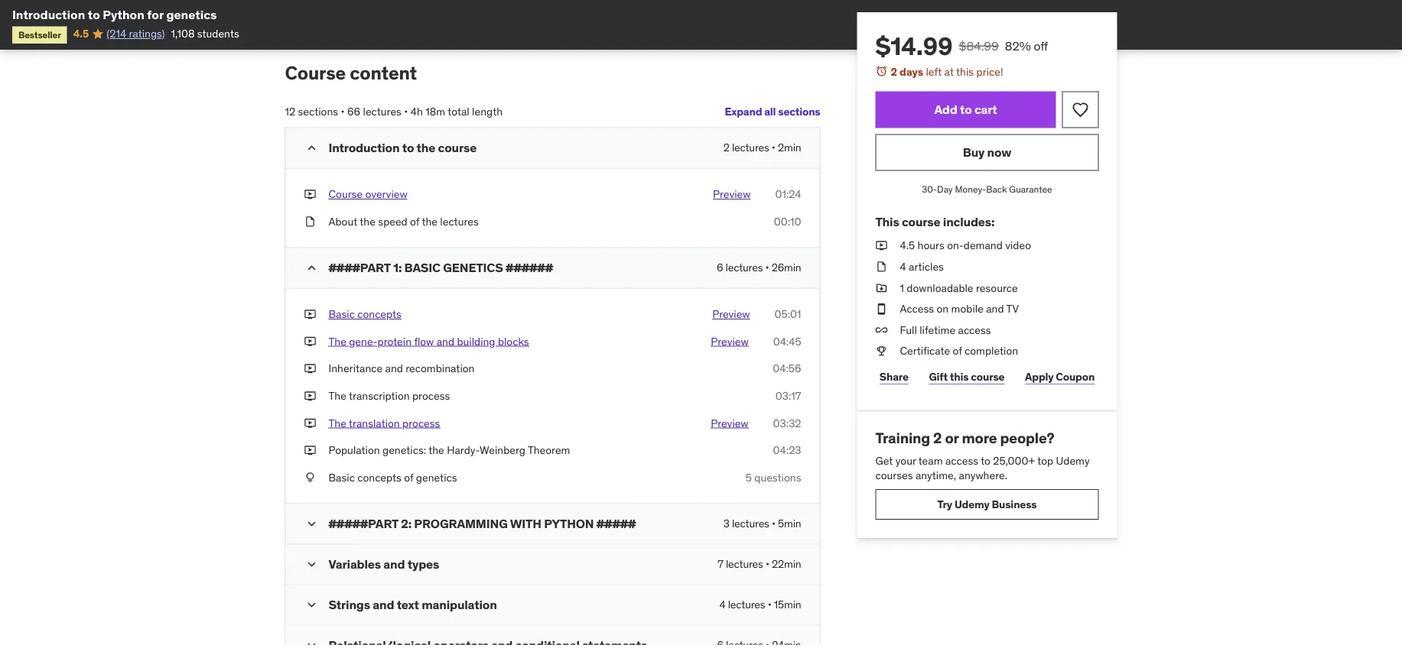 Task type: locate. For each thing, give the bounding box(es) containing it.
• left 22min
[[766, 558, 769, 571]]

genetics up 1,108
[[166, 7, 217, 22]]

xsmall image up share
[[875, 344, 888, 359]]

of down full lifetime access
[[953, 344, 962, 358]]

preview for 03:32
[[711, 416, 749, 430]]

add to cart button
[[875, 91, 1056, 128]]

2 sections from the left
[[298, 105, 338, 119]]

2 left or
[[933, 429, 942, 448]]

1 horizontal spatial genetics
[[416, 471, 457, 485]]

gift this course
[[929, 370, 1005, 384]]

xsmall image
[[304, 187, 316, 202], [875, 238, 888, 253], [875, 259, 888, 274], [875, 302, 888, 317], [304, 307, 316, 322], [875, 323, 888, 338], [304, 470, 316, 485]]

• left the 26min
[[765, 261, 769, 275]]

to
[[88, 7, 100, 22], [960, 102, 972, 117], [402, 139, 414, 155], [981, 454, 990, 468]]

1 horizontal spatial course
[[902, 214, 940, 229]]

business
[[992, 498, 1037, 512]]

to for the
[[402, 139, 414, 155]]

lectures right 6 at the right top of the page
[[726, 261, 763, 275]]

#####part 2: programming with python #####
[[329, 516, 636, 532]]

1 basic from the top
[[329, 307, 355, 321]]

variables and types
[[329, 557, 439, 572]]

2 lectures • 2min
[[723, 141, 801, 154]]

gift
[[929, 370, 948, 384]]

0 vertical spatial 2
[[891, 65, 897, 78]]

small image
[[304, 517, 319, 532], [304, 557, 319, 573], [304, 598, 319, 613], [304, 638, 319, 646]]

wishlist image
[[1071, 101, 1090, 119]]

4 down 7
[[719, 598, 725, 612]]

basic for basic concepts
[[329, 307, 355, 321]]

1 vertical spatial basic
[[329, 471, 355, 485]]

2 vertical spatial the
[[329, 416, 346, 430]]

• left the 2min
[[772, 141, 775, 154]]

4 articles
[[900, 260, 944, 274]]

day
[[937, 184, 953, 196]]

your
[[895, 454, 916, 468]]

lectures for strings and text manipulation
[[728, 598, 765, 612]]

course up about
[[329, 187, 363, 201]]

course up 'hours'
[[902, 214, 940, 229]]

1 vertical spatial concepts
[[357, 471, 401, 485]]

introduction to the course
[[329, 139, 477, 155]]

22min
[[772, 558, 801, 571]]

days
[[900, 65, 923, 78]]

small image
[[304, 140, 319, 155], [304, 260, 319, 276]]

to inside add to cart "button"
[[960, 102, 972, 117]]

xsmall image left 1 on the top
[[875, 281, 888, 296]]

basic up "gene-"
[[329, 307, 355, 321]]

1 vertical spatial introduction
[[329, 139, 400, 155]]

1
[[900, 281, 904, 295]]

sections right 12
[[298, 105, 338, 119]]

2
[[891, 65, 897, 78], [723, 141, 729, 154], [933, 429, 942, 448]]

1 vertical spatial 2
[[723, 141, 729, 154]]

this right the gift
[[950, 370, 969, 384]]

1 horizontal spatial 2
[[891, 65, 897, 78]]

0 vertical spatial process
[[412, 389, 450, 403]]

0 vertical spatial udemy
[[1056, 454, 1090, 468]]

1 concepts from the top
[[357, 307, 401, 321]]

preview down 6 at the right top of the page
[[712, 307, 750, 321]]

alarm image
[[875, 65, 888, 77]]

1 sections from the left
[[778, 105, 820, 118]]

0 horizontal spatial udemy
[[954, 498, 989, 512]]

and right 'flow'
[[437, 335, 454, 348]]

lectures right 3
[[732, 517, 769, 531]]

concepts
[[357, 307, 401, 321], [357, 471, 401, 485]]

video
[[1005, 239, 1031, 252]]

udemy right top
[[1056, 454, 1090, 468]]

####part
[[329, 260, 390, 275]]

1 small image from the top
[[304, 517, 319, 532]]

the left "gene-"
[[329, 335, 346, 348]]

types
[[407, 557, 439, 572]]

add to cart
[[934, 102, 997, 117]]

and for text
[[373, 597, 394, 613]]

course inside "button"
[[329, 187, 363, 201]]

coupon
[[1056, 370, 1095, 384]]

concepts inside button
[[357, 307, 401, 321]]

the left hardy-
[[429, 444, 444, 457]]

0 horizontal spatial sections
[[298, 105, 338, 119]]

preview
[[713, 187, 751, 201], [712, 307, 750, 321], [711, 335, 749, 348], [711, 416, 749, 430]]

2 horizontal spatial 2
[[933, 429, 942, 448]]

to for cart
[[960, 102, 972, 117]]

•
[[341, 105, 345, 119], [404, 105, 408, 119], [772, 141, 775, 154], [765, 261, 769, 275], [772, 517, 776, 531], [766, 558, 769, 571], [768, 598, 771, 612]]

genetics down population genetics: the hardy-weinberg theorem
[[416, 471, 457, 485]]

access down or
[[945, 454, 978, 468]]

the translation process button
[[329, 416, 440, 431]]

python
[[544, 516, 594, 532]]

2 basic from the top
[[329, 471, 355, 485]]

xsmall image left translation
[[304, 416, 316, 431]]

1 vertical spatial this
[[950, 370, 969, 384]]

genetics:
[[382, 444, 426, 457]]

courses
[[875, 469, 913, 483]]

0 vertical spatial the
[[329, 335, 346, 348]]

2 concepts from the top
[[357, 471, 401, 485]]

2 small image from the top
[[304, 260, 319, 276]]

preview left 04:45
[[711, 335, 749, 348]]

1 vertical spatial udemy
[[954, 498, 989, 512]]

2 down expand
[[723, 141, 729, 154]]

lectures for introduction to the course
[[732, 141, 769, 154]]

• left 15min
[[768, 598, 771, 612]]

certificate
[[900, 344, 950, 358]]

basic concepts
[[329, 307, 401, 321]]

1 horizontal spatial udemy
[[1056, 454, 1090, 468]]

process inside button
[[402, 416, 440, 430]]

this
[[956, 65, 974, 78], [950, 370, 969, 384]]

the down inheritance
[[329, 389, 346, 403]]

05:01
[[775, 307, 801, 321]]

about the speed of the lectures
[[329, 214, 479, 228]]

• for introduction to the course
[[772, 141, 775, 154]]

course overview button
[[329, 187, 407, 202]]

cart
[[974, 102, 997, 117]]

1 downloadable resource
[[900, 281, 1018, 295]]

1 vertical spatial 4.5
[[900, 239, 915, 252]]

of right speed
[[410, 214, 419, 228]]

1 small image from the top
[[304, 140, 319, 155]]

1 vertical spatial the
[[329, 389, 346, 403]]

lectures left 15min
[[728, 598, 765, 612]]

1 vertical spatial 4
[[719, 598, 725, 612]]

for
[[147, 7, 164, 22]]

• left 5min
[[772, 517, 776, 531]]

this inside gift this course link
[[950, 370, 969, 384]]

transcription
[[349, 389, 410, 403]]

introduction down 66
[[329, 139, 400, 155]]

course down total on the left top
[[438, 139, 477, 155]]

process for the transcription process
[[412, 389, 450, 403]]

small image for introduction to the course
[[304, 140, 319, 155]]

0 horizontal spatial 4
[[719, 598, 725, 612]]

resource
[[976, 281, 1018, 295]]

basic concepts button
[[329, 307, 401, 322]]

introduction for introduction to the course
[[329, 139, 400, 155]]

concepts for basic concepts
[[357, 307, 401, 321]]

and down protein
[[385, 362, 403, 376]]

2min
[[778, 141, 801, 154]]

4 up 1 on the top
[[900, 260, 906, 274]]

2 small image from the top
[[304, 557, 319, 573]]

0 vertical spatial 4
[[900, 260, 906, 274]]

concepts for basic concepts of genetics
[[357, 471, 401, 485]]

process up genetics:
[[402, 416, 440, 430]]

all
[[764, 105, 776, 118]]

the for the gene-protein flow and building blocks
[[329, 335, 346, 348]]

to for python
[[88, 7, 100, 22]]

1 horizontal spatial sections
[[778, 105, 820, 118]]

access down the mobile
[[958, 323, 991, 337]]

course for course overview
[[329, 187, 363, 201]]

introduction to python for genetics
[[12, 7, 217, 22]]

preview for 05:01
[[712, 307, 750, 321]]

0 horizontal spatial 4.5
[[73, 27, 89, 40]]

xsmall image left inheritance
[[304, 362, 316, 377]]

the for the transcription process
[[329, 389, 346, 403]]

udemy inside try udemy business link
[[954, 498, 989, 512]]

concepts up protein
[[357, 307, 401, 321]]

try
[[937, 498, 952, 512]]

left
[[926, 65, 942, 78]]

access on mobile and tv
[[900, 302, 1019, 316]]

0 vertical spatial concepts
[[357, 307, 401, 321]]

1 the from the top
[[329, 335, 346, 348]]

0 vertical spatial basic
[[329, 307, 355, 321]]

introduction
[[12, 7, 85, 22], [329, 139, 400, 155]]

lectures right 7
[[726, 558, 763, 571]]

the down 4h 18m
[[417, 139, 435, 155]]

access inside 'training 2 or more people? get your team access to 25,000+ top udemy courses anytime, anywhere.'
[[945, 454, 978, 468]]

inheritance and recombination
[[329, 362, 475, 376]]

top
[[1037, 454, 1053, 468]]

2 right the alarm image
[[891, 65, 897, 78]]

4.5 left (214
[[73, 27, 89, 40]]

6 lectures • 26min
[[717, 261, 801, 275]]

3 small image from the top
[[304, 598, 319, 613]]

get
[[875, 454, 893, 468]]

0 horizontal spatial genetics
[[166, 7, 217, 22]]

1 vertical spatial course
[[902, 214, 940, 229]]

the right speed
[[422, 214, 438, 228]]

2 the from the top
[[329, 389, 346, 403]]

• for strings and text manipulation
[[768, 598, 771, 612]]

and left types
[[383, 557, 405, 572]]

lectures for variables and types
[[726, 558, 763, 571]]

1 horizontal spatial 4
[[900, 260, 906, 274]]

6
[[717, 261, 723, 275]]

4 for 4 lectures • 15min
[[719, 598, 725, 612]]

share button
[[875, 362, 913, 393]]

82%
[[1005, 38, 1031, 54]]

course down completion at the right bottom of page
[[971, 370, 1005, 384]]

this right at
[[956, 65, 974, 78]]

certificate of completion
[[900, 344, 1018, 358]]

04:56
[[773, 362, 801, 376]]

concepts down genetics:
[[357, 471, 401, 485]]

small image for ####part 1: basic genetics ######
[[304, 260, 319, 276]]

access
[[958, 323, 991, 337], [945, 454, 978, 468]]

0 vertical spatial 4.5
[[73, 27, 89, 40]]

udemy right the try
[[954, 498, 989, 512]]

2 vertical spatial 2
[[933, 429, 942, 448]]

1 vertical spatial course
[[329, 187, 363, 201]]

questions
[[754, 471, 801, 485]]

total
[[448, 105, 469, 119]]

0 vertical spatial genetics
[[166, 7, 217, 22]]

introduction up bestseller
[[12, 7, 85, 22]]

variables
[[329, 557, 381, 572]]

1 horizontal spatial introduction
[[329, 139, 400, 155]]

about
[[329, 214, 357, 228]]

xsmall image left transcription
[[304, 389, 316, 404]]

• left 4h 18m
[[404, 105, 408, 119]]

basic inside button
[[329, 307, 355, 321]]

back
[[986, 184, 1007, 196]]

to down '12 sections • 66 lectures • 4h 18m total length'
[[402, 139, 414, 155]]

manipulation
[[422, 597, 497, 613]]

2 for 2 lectures • 2min
[[723, 141, 729, 154]]

preview left 03:32
[[711, 416, 749, 430]]

preview for 04:45
[[711, 335, 749, 348]]

basic
[[404, 260, 441, 275]]

0 vertical spatial small image
[[304, 140, 319, 155]]

lectures up genetics
[[440, 214, 479, 228]]

1 vertical spatial genetics
[[416, 471, 457, 485]]

0 horizontal spatial introduction
[[12, 7, 85, 22]]

4.5 for 4.5
[[73, 27, 89, 40]]

and for types
[[383, 557, 405, 572]]

xsmall image
[[304, 214, 316, 229], [875, 281, 888, 296], [304, 334, 316, 349], [875, 344, 888, 359], [304, 362, 316, 377], [304, 389, 316, 404], [304, 416, 316, 431], [304, 443, 316, 458]]

or
[[945, 429, 959, 448]]

0 vertical spatial course
[[438, 139, 477, 155]]

lectures down expand
[[732, 141, 769, 154]]

3 the from the top
[[329, 416, 346, 430]]

of down genetics:
[[404, 471, 413, 485]]

lectures for ####part 1: basic genetics ######
[[726, 261, 763, 275]]

and left text
[[373, 597, 394, 613]]

0 vertical spatial course
[[285, 62, 346, 85]]

2 horizontal spatial course
[[971, 370, 1005, 384]]

sections right all
[[778, 105, 820, 118]]

to left the python
[[88, 7, 100, 22]]

and for recombination
[[385, 362, 403, 376]]

to left cart
[[960, 102, 972, 117]]

0 vertical spatial access
[[958, 323, 991, 337]]

buy now
[[963, 145, 1011, 160]]

basic down the 'population'
[[329, 471, 355, 485]]

gift this course link
[[925, 362, 1009, 393]]

genetics
[[166, 7, 217, 22], [416, 471, 457, 485]]

0 vertical spatial introduction
[[12, 7, 85, 22]]

1 horizontal spatial 4.5
[[900, 239, 915, 252]]

1 vertical spatial access
[[945, 454, 978, 468]]

0 horizontal spatial 2
[[723, 141, 729, 154]]

process down recombination
[[412, 389, 450, 403]]

course overview
[[329, 187, 407, 201]]

course up 12
[[285, 62, 346, 85]]

to up "anywhere."
[[981, 454, 990, 468]]

preview down 2 lectures • 2min
[[713, 187, 751, 201]]

with
[[510, 516, 541, 532]]

4.5 left 'hours'
[[900, 239, 915, 252]]

1 vertical spatial process
[[402, 416, 440, 430]]

genetics
[[443, 260, 503, 275]]

the up the 'population'
[[329, 416, 346, 430]]

xsmall image left the 'population'
[[304, 443, 316, 458]]

1 vertical spatial small image
[[304, 260, 319, 276]]

2 vertical spatial course
[[971, 370, 1005, 384]]

to inside 'training 2 or more people? get your team access to 25,000+ top udemy courses anytime, anywhere.'
[[981, 454, 990, 468]]

course for course content
[[285, 62, 346, 85]]



Task type: vqa. For each thing, say whether or not it's contained in the screenshot.
Instructor
no



Task type: describe. For each thing, give the bounding box(es) containing it.
hours
[[917, 239, 944, 252]]

the right about
[[360, 214, 376, 228]]

process for the translation process
[[402, 416, 440, 430]]

5min
[[778, 517, 801, 531]]

population
[[329, 444, 380, 457]]

off
[[1034, 38, 1048, 54]]

recombination
[[406, 362, 475, 376]]

2 for 2 days left at this price!
[[891, 65, 897, 78]]

bestseller
[[18, 29, 61, 40]]

team
[[918, 454, 943, 468]]

$84.99
[[959, 38, 999, 54]]

lectures right 66
[[363, 105, 402, 119]]

04:45
[[773, 335, 801, 348]]

03:32
[[773, 416, 801, 430]]

udemy inside 'training 2 or more people? get your team access to 25,000+ top udemy courses anytime, anywhere.'
[[1056, 454, 1090, 468]]

basic concepts of genetics
[[329, 471, 457, 485]]

#####
[[596, 516, 636, 532]]

• left 66
[[341, 105, 345, 119]]

7 lectures • 22min
[[718, 558, 801, 571]]

$14.99 $84.99 82% off
[[875, 31, 1048, 61]]

00:10
[[774, 214, 801, 228]]

• for #####part 2: programming with python #####
[[772, 517, 776, 531]]

4h 18m
[[411, 105, 445, 119]]

0 vertical spatial this
[[956, 65, 974, 78]]

expand all sections button
[[725, 97, 820, 127]]

the gene-protein flow and building blocks button
[[329, 334, 529, 349]]

demand
[[964, 239, 1003, 252]]

sections inside dropdown button
[[778, 105, 820, 118]]

0 vertical spatial of
[[410, 214, 419, 228]]

try udemy business link
[[875, 490, 1099, 520]]

on
[[937, 302, 949, 316]]

tv
[[1006, 302, 1019, 316]]

share
[[880, 370, 909, 384]]

12 sections • 66 lectures • 4h 18m total length
[[285, 105, 503, 119]]

0 horizontal spatial course
[[438, 139, 477, 155]]

content
[[350, 62, 417, 85]]

gene-
[[349, 335, 378, 348]]

1:
[[393, 260, 402, 275]]

anytime,
[[916, 469, 956, 483]]

basic for basic concepts of genetics
[[329, 471, 355, 485]]

$14.99
[[875, 31, 953, 61]]

4 for 4 articles
[[900, 260, 906, 274]]

text
[[397, 597, 419, 613]]

#####part
[[329, 516, 398, 532]]

at
[[944, 65, 954, 78]]

protein
[[378, 335, 412, 348]]

python
[[103, 7, 144, 22]]

anywhere.
[[959, 469, 1007, 483]]

30-day money-back guarantee
[[922, 184, 1052, 196]]

theorem
[[528, 444, 570, 457]]

overview
[[365, 187, 407, 201]]

4.5 hours on-demand video
[[900, 239, 1031, 252]]

small image for #####part
[[304, 517, 319, 532]]

3
[[723, 517, 730, 531]]

preview for 01:24
[[713, 187, 751, 201]]

course inside gift this course link
[[971, 370, 1005, 384]]

######
[[506, 260, 553, 275]]

price!
[[976, 65, 1003, 78]]

(214
[[107, 27, 126, 40]]

this course includes:
[[875, 214, 995, 229]]

4 small image from the top
[[304, 638, 319, 646]]

and left tv
[[986, 302, 1004, 316]]

7
[[718, 558, 723, 571]]

xsmall image left about
[[304, 214, 316, 229]]

students
[[197, 27, 239, 40]]

1 vertical spatial of
[[953, 344, 962, 358]]

2 inside 'training 2 or more people? get your team access to 25,000+ top udemy courses anytime, anywhere.'
[[933, 429, 942, 448]]

hardy-
[[447, 444, 480, 457]]

2 vertical spatial of
[[404, 471, 413, 485]]

xsmall image left "gene-"
[[304, 334, 316, 349]]

66
[[347, 105, 360, 119]]

length
[[472, 105, 503, 119]]

1,108 students
[[171, 27, 239, 40]]

• for ####part 1: basic genetics ######
[[765, 261, 769, 275]]

course content
[[285, 62, 417, 85]]

expand
[[725, 105, 762, 118]]

downloadable
[[907, 281, 973, 295]]

speed
[[378, 214, 407, 228]]

mobile
[[951, 302, 984, 316]]

now
[[987, 145, 1011, 160]]

introduction for introduction to python for genetics
[[12, 7, 85, 22]]

expand all sections
[[725, 105, 820, 118]]

the transcription process
[[329, 389, 450, 403]]

2:
[[401, 516, 411, 532]]

small image for variables
[[304, 557, 319, 573]]

access
[[900, 302, 934, 316]]

lectures for #####part 2: programming with python #####
[[732, 517, 769, 531]]

lifetime
[[920, 323, 955, 337]]

small image for strings
[[304, 598, 319, 613]]

and inside button
[[437, 335, 454, 348]]

buy now button
[[875, 134, 1099, 171]]

15min
[[774, 598, 801, 612]]

12
[[285, 105, 295, 119]]

03:17
[[775, 389, 801, 403]]

translation
[[349, 416, 400, 430]]

4.5 for 4.5 hours on-demand video
[[900, 239, 915, 252]]

04:23
[[773, 444, 801, 457]]

guarantee
[[1009, 184, 1052, 196]]

strings
[[329, 597, 370, 613]]

includes:
[[943, 214, 995, 229]]

• for variables and types
[[766, 558, 769, 571]]

(214 ratings)
[[107, 27, 165, 40]]

3 lectures • 5min
[[723, 517, 801, 531]]

the for the translation process
[[329, 416, 346, 430]]

4 lectures • 15min
[[719, 598, 801, 612]]

the gene-protein flow and building blocks
[[329, 335, 529, 348]]

this
[[875, 214, 899, 229]]

completion
[[965, 344, 1018, 358]]

training
[[875, 429, 930, 448]]

5
[[746, 471, 752, 485]]



